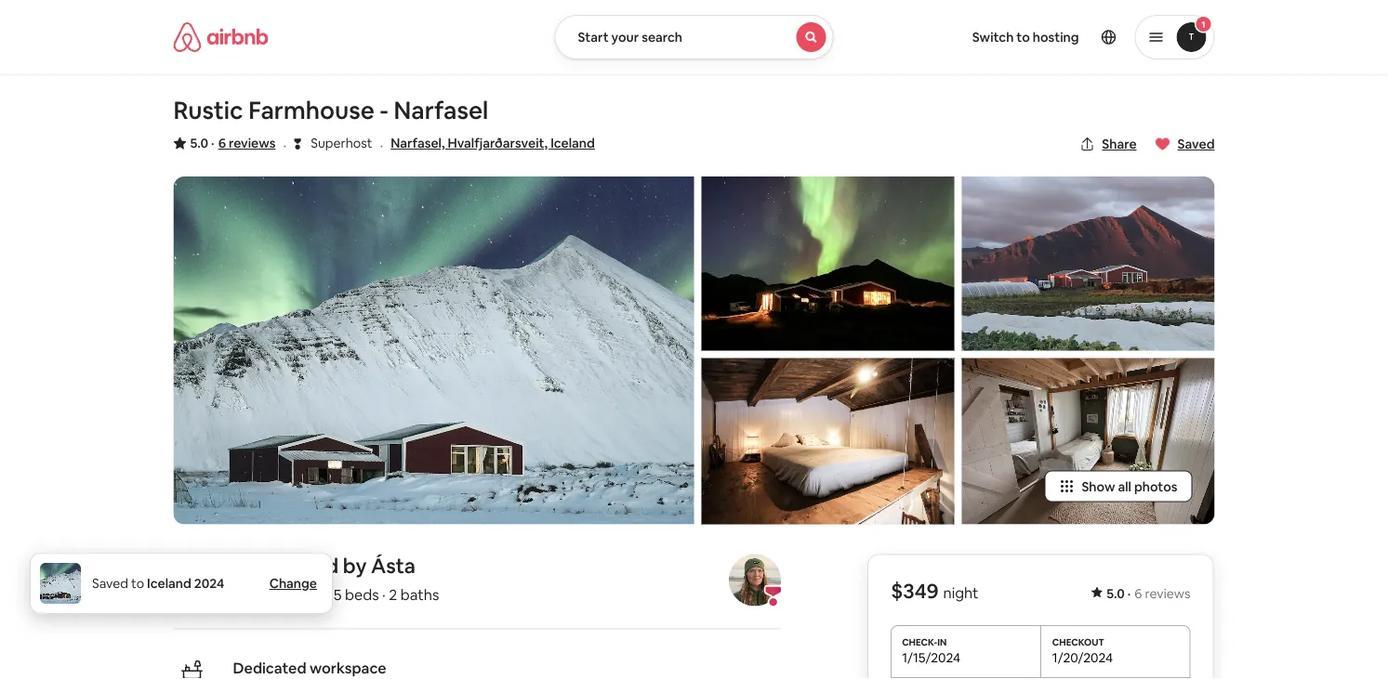 Task type: vqa. For each thing, say whether or not it's contained in the screenshot.
hour
no



Task type: locate. For each thing, give the bounding box(es) containing it.
switch
[[973, 29, 1014, 46]]

change button
[[269, 576, 317, 592]]

0 vertical spatial 6
[[218, 135, 226, 152]]

$349
[[891, 578, 939, 605]]

saved button
[[1148, 128, 1223, 160]]

iceland right hvalfjarðarsveit,
[[551, 135, 595, 152]]

-
[[380, 95, 389, 126]]

saved inside button
[[1178, 136, 1215, 153]]

6
[[218, 135, 226, 152], [1135, 586, 1143, 602]]

0 horizontal spatial 5.0 · 6 reviews
[[190, 135, 276, 152]]

1 horizontal spatial iceland
[[551, 135, 595, 152]]

to left 8
[[131, 576, 144, 592]]

0 vertical spatial 5.0
[[190, 135, 208, 152]]

5.0
[[190, 135, 208, 152], [1107, 586, 1125, 602]]

0 vertical spatial iceland
[[551, 135, 595, 152]]

to inside profile element
[[1017, 29, 1030, 46]]

5.0 down rustic
[[190, 135, 208, 152]]

loft bedroom with king size mattress. safety railings have been added to the loft since this photo was taken. important note: the ladder up to the loft is pretty steep and narrow, so it's not accessible to everyone. image
[[702, 358, 955, 525]]

1 vertical spatial 6
[[1135, 586, 1143, 602]]

start your search
[[578, 29, 683, 46]]

change
[[269, 576, 317, 592]]

superhost
[[311, 135, 372, 152]]

1 horizontal spatial 5.0 · 6 reviews
[[1107, 586, 1191, 602]]

by ásta
[[343, 554, 416, 580]]

switch to hosting link
[[962, 18, 1091, 57]]

narfasel, hvalfjarðarsveit, iceland button
[[391, 132, 595, 154]]

0 horizontal spatial 6
[[218, 135, 226, 152]]

your
[[612, 29, 639, 46]]

3 bedrooms
[[241, 586, 324, 605]]

iceland
[[551, 135, 595, 152], [147, 576, 191, 592]]

󰀃
[[294, 134, 301, 152]]

saved left 8
[[92, 576, 128, 592]]

night
[[944, 584, 979, 603]]

saved
[[1178, 136, 1215, 153], [92, 576, 128, 592]]

1 horizontal spatial 6
[[1135, 586, 1143, 602]]

ásta is a superhost. learn more about ásta. image
[[729, 555, 781, 607], [729, 555, 781, 607]]

share
[[1103, 136, 1137, 153]]

· inside · narfasel, hvalfjarðarsveit, iceland
[[380, 135, 383, 154]]

1 vertical spatial 5.0
[[1107, 586, 1125, 602]]

1 horizontal spatial saved
[[1178, 136, 1215, 153]]

5 beds
[[334, 586, 379, 605]]

1 vertical spatial iceland
[[147, 576, 191, 592]]

stay
[[226, 554, 267, 580]]

5.0 up the 1/20/2024
[[1107, 586, 1125, 602]]

baths
[[401, 586, 439, 605]]

·
[[211, 135, 215, 152], [283, 135, 287, 154], [380, 135, 383, 154], [1128, 586, 1131, 602], [382, 586, 386, 605]]

2024
[[194, 576, 224, 592]]

1 horizontal spatial reviews
[[1145, 586, 1191, 602]]

0 vertical spatial saved
[[1178, 136, 1215, 153]]

· for · 2 baths
[[382, 586, 386, 605]]

hosting
[[1033, 29, 1079, 46]]

1 horizontal spatial to
[[1017, 29, 1030, 46]]

· narfasel, hvalfjarðarsveit, iceland
[[380, 135, 595, 154]]

6 reviews button
[[218, 134, 276, 153]]

to right the switch
[[1017, 29, 1030, 46]]

5.0 · 6 reviews
[[190, 135, 276, 152], [1107, 586, 1191, 602]]

1 vertical spatial to
[[131, 576, 144, 592]]

0 horizontal spatial iceland
[[147, 576, 191, 592]]

all
[[1118, 479, 1132, 495]]

reviews
[[229, 135, 276, 152], [1145, 586, 1191, 602]]

1/15/2024
[[902, 650, 961, 667]]

dedicated workspace
[[233, 660, 387, 679]]

saved right share
[[1178, 136, 1215, 153]]

0 horizontal spatial to
[[131, 576, 144, 592]]

5.0 · 6 reviews down rustic
[[190, 135, 276, 152]]

5.0 · 6 reviews up the 1/20/2024
[[1107, 586, 1191, 602]]

0 horizontal spatial saved
[[92, 576, 128, 592]]

hvalfjarðarsveit,
[[448, 135, 548, 152]]

1 vertical spatial saved
[[92, 576, 128, 592]]

dedicated
[[233, 660, 307, 679]]

saved for saved
[[1178, 136, 1215, 153]]

to
[[1017, 29, 1030, 46], [131, 576, 144, 592]]

0 horizontal spatial reviews
[[229, 135, 276, 152]]

photo taken in september of the farm house & barn. image
[[962, 177, 1215, 351]]

saved to iceland 2024
[[92, 576, 224, 592]]

rustic farmhouse - narfasel
[[173, 95, 489, 126]]

start
[[578, 29, 609, 46]]

0 vertical spatial to
[[1017, 29, 1030, 46]]

rustic
[[173, 95, 243, 126]]

8 guests
[[173, 586, 231, 605]]

iceland left 2024 on the bottom left of page
[[147, 576, 191, 592]]

rustic farmhouse - narfasel image 1 image
[[173, 177, 694, 525]]

photos
[[1135, 479, 1178, 495]]

· 2 baths
[[379, 586, 439, 605]]

3
[[241, 586, 250, 605]]

start your search button
[[555, 15, 834, 60]]

hosted
[[271, 554, 339, 580]]

1 button
[[1135, 15, 1215, 60]]

share button
[[1073, 128, 1145, 160]]

· for · narfasel, hvalfjarðarsveit, iceland
[[380, 135, 383, 154]]



Task type: describe. For each thing, give the bounding box(es) containing it.
single bed room. this room can be set up with one or two single beds. image
[[962, 358, 1215, 525]]

1 horizontal spatial 5.0
[[1107, 586, 1125, 602]]

beds
[[345, 586, 379, 605]]

$349 night
[[891, 578, 979, 605]]

0 horizontal spatial 5.0
[[190, 135, 208, 152]]

2
[[389, 586, 398, 605]]

0 vertical spatial 5.0 · 6 reviews
[[190, 135, 276, 152]]

search
[[642, 29, 683, 46]]

show
[[1082, 479, 1116, 495]]

narfasel,
[[391, 135, 445, 152]]

guests
[[185, 586, 231, 605]]

5
[[334, 586, 342, 605]]

show all photos button
[[1045, 471, 1193, 503]]

to for hosting
[[1017, 29, 1030, 46]]

northern lights in autumn. image
[[702, 177, 955, 351]]

1 vertical spatial reviews
[[1145, 586, 1191, 602]]

farm stay hosted by ásta
[[173, 554, 416, 580]]

0 vertical spatial reviews
[[229, 135, 276, 152]]

iceland inside · narfasel, hvalfjarðarsveit, iceland
[[551, 135, 595, 152]]

narfasel
[[394, 95, 489, 126]]

· for ·
[[283, 135, 287, 154]]

workspace
[[310, 660, 387, 679]]

profile element
[[856, 0, 1215, 74]]

switch to hosting
[[973, 29, 1079, 46]]

show all photos
[[1082, 479, 1178, 495]]

1 vertical spatial 5.0 · 6 reviews
[[1107, 586, 1191, 602]]

1/20/2024
[[1053, 650, 1114, 667]]

bedrooms
[[253, 586, 324, 605]]

8
[[173, 586, 182, 605]]

saved for saved to iceland 2024
[[92, 576, 128, 592]]

farmhouse
[[249, 95, 375, 126]]

to for iceland
[[131, 576, 144, 592]]

1
[[1202, 18, 1206, 30]]

Start your search search field
[[555, 15, 834, 60]]

farm
[[173, 554, 222, 580]]



